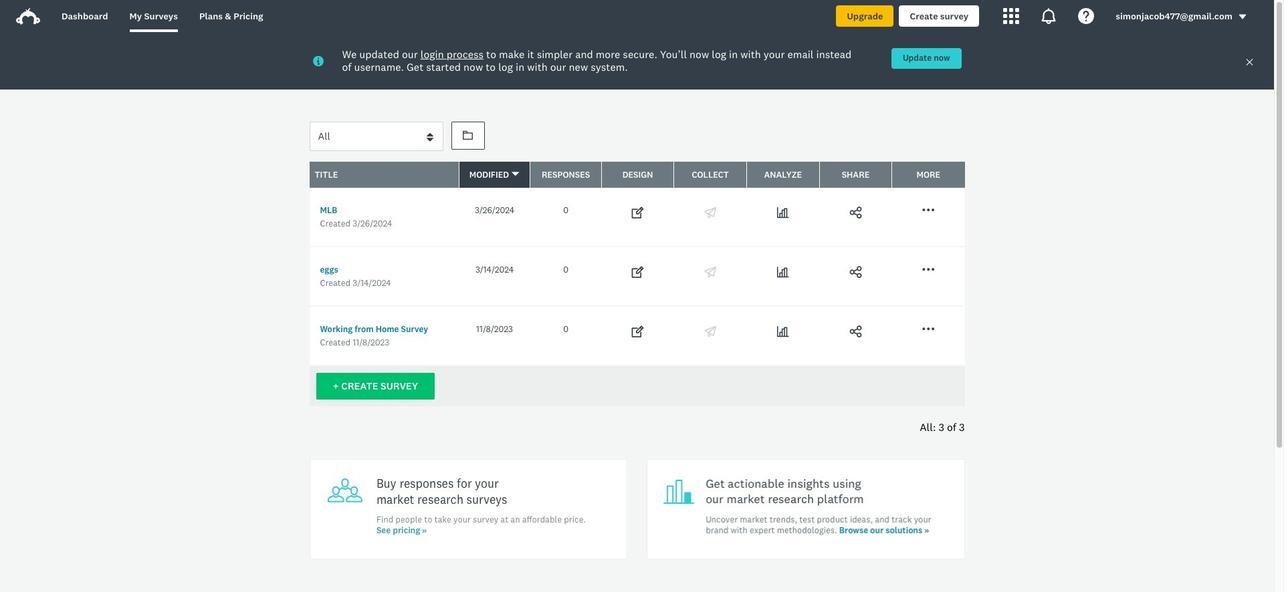 Task type: locate. For each thing, give the bounding box(es) containing it.
1 horizontal spatial products icon image
[[1041, 8, 1057, 24]]

x image
[[1246, 58, 1255, 66]]

help icon image
[[1079, 8, 1095, 24]]

2 products icon image from the left
[[1041, 8, 1057, 24]]

dropdown arrow image
[[1239, 12, 1248, 22]]

products icon image
[[1004, 8, 1020, 24], [1041, 8, 1057, 24]]

0 horizontal spatial products icon image
[[1004, 8, 1020, 24]]



Task type: vqa. For each thing, say whether or not it's contained in the screenshot.
the leftmost icon   XJTfE
no



Task type: describe. For each thing, give the bounding box(es) containing it.
surveymonkey logo image
[[16, 8, 40, 25]]

1 products icon image from the left
[[1004, 8, 1020, 24]]



